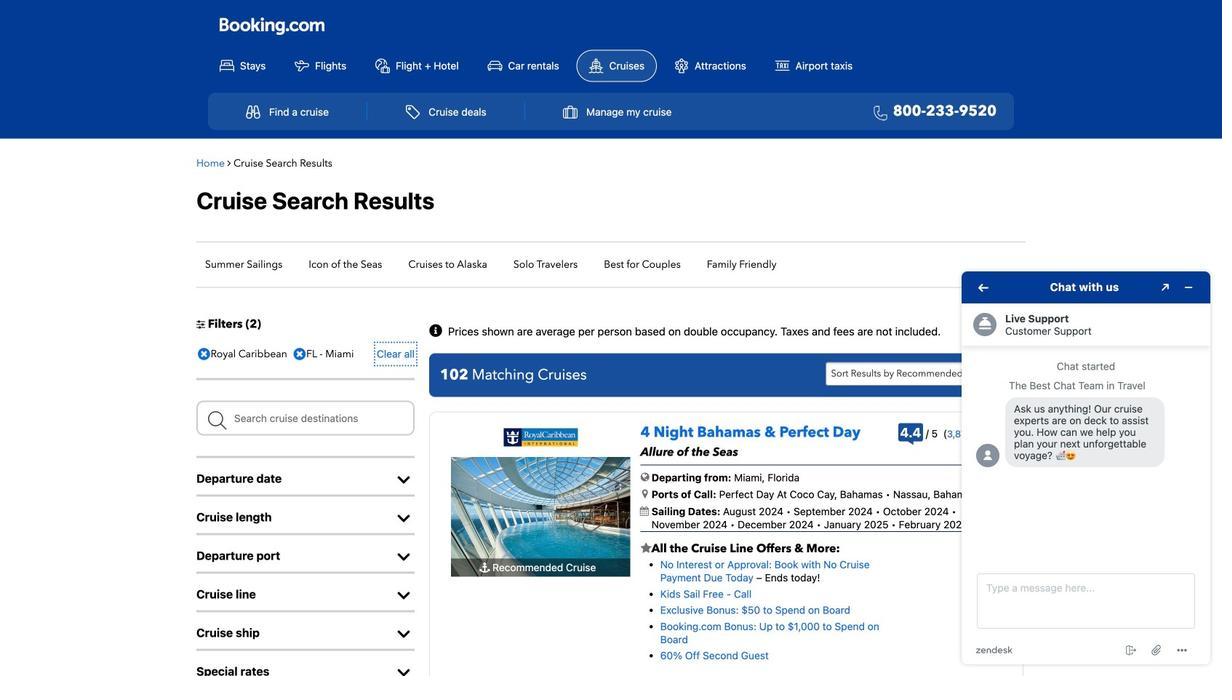 Task type: describe. For each thing, give the bounding box(es) containing it.
Search cruise destinations text field
[[197, 401, 415, 436]]

2 chevron down image from the top
[[393, 589, 415, 603]]

anchor image
[[480, 563, 490, 573]]

star image
[[641, 543, 652, 554]]

info label image
[[429, 324, 445, 339]]

booking.com home image
[[220, 17, 325, 36]]

angle right image
[[227, 158, 231, 168]]

travel menu navigation
[[208, 93, 1015, 130]]



Task type: vqa. For each thing, say whether or not it's contained in the screenshot.
2nd chevron down image from the bottom
yes



Task type: locate. For each thing, give the bounding box(es) containing it.
4 chevron down image from the top
[[393, 666, 415, 676]]

times circle image
[[194, 343, 214, 365]]

1 chevron down image from the top
[[393, 473, 415, 487]]

3 chevron down image from the top
[[393, 627, 415, 642]]

chevron down image
[[393, 473, 415, 487], [393, 589, 415, 603], [393, 627, 415, 642], [393, 666, 415, 676]]

allure of the seas image
[[451, 457, 631, 577]]

calendar image
[[640, 506, 649, 516]]

globe image
[[641, 472, 650, 482]]

main content
[[189, 146, 1034, 676]]

sliders image
[[197, 319, 205, 329]]

None field
[[197, 401, 415, 436]]

chevron down image
[[393, 511, 415, 526], [393, 550, 415, 565]]

0 vertical spatial chevron down image
[[393, 511, 415, 526]]

times circle image
[[290, 343, 310, 365]]

2 chevron down image from the top
[[393, 550, 415, 565]]

map marker image
[[643, 489, 648, 499]]

1 chevron down image from the top
[[393, 511, 415, 526]]

1 vertical spatial chevron down image
[[393, 550, 415, 565]]

prices shown are average per person based on double occupancy. taxes and fees are not included. element
[[448, 326, 941, 337]]

royal caribbean image
[[504, 428, 578, 447]]



